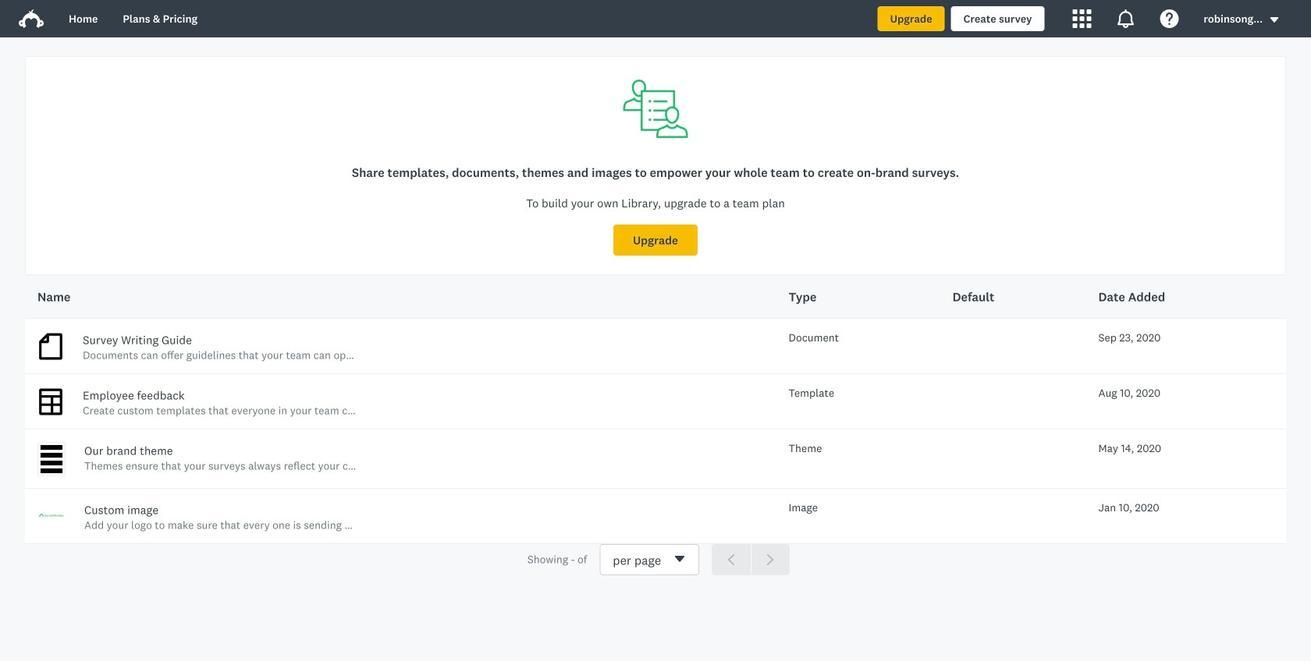 Task type: vqa. For each thing, say whether or not it's contained in the screenshot.
leftmost Warning icon
no



Task type: describe. For each thing, give the bounding box(es) containing it.
notification center icon image
[[1116, 9, 1135, 28]]

help icon image
[[1160, 9, 1179, 28]]

custom image image
[[37, 502, 66, 530]]

pagination element
[[25, 545, 1286, 577]]

2 brand logo image from the top
[[19, 9, 44, 28]]

2 undefined: black element from the top
[[41, 453, 62, 458]]



Task type: locate. For each thing, give the bounding box(es) containing it.
3 undefined: black element from the top
[[41, 461, 62, 466]]

Select Menu field
[[600, 545, 699, 577]]

undefined: black element
[[41, 446, 62, 450], [41, 453, 62, 458], [41, 461, 62, 466], [41, 469, 62, 474]]

theme thumbnail element
[[37, 442, 66, 477]]

4 undefined: black element from the top
[[41, 469, 62, 474]]

template image
[[37, 387, 64, 418]]

dropdown arrow icon image
[[1269, 14, 1280, 25], [1270, 17, 1279, 23]]

1 brand logo image from the top
[[19, 6, 44, 31]]

document image
[[37, 332, 64, 362]]

1 undefined: black element from the top
[[41, 446, 62, 450]]

group inside pagination element
[[712, 545, 790, 576]]

brand logo image
[[19, 6, 44, 31], [19, 9, 44, 28]]

group
[[712, 545, 790, 576]]

products icon image
[[1073, 9, 1091, 28], [1073, 9, 1091, 28]]



